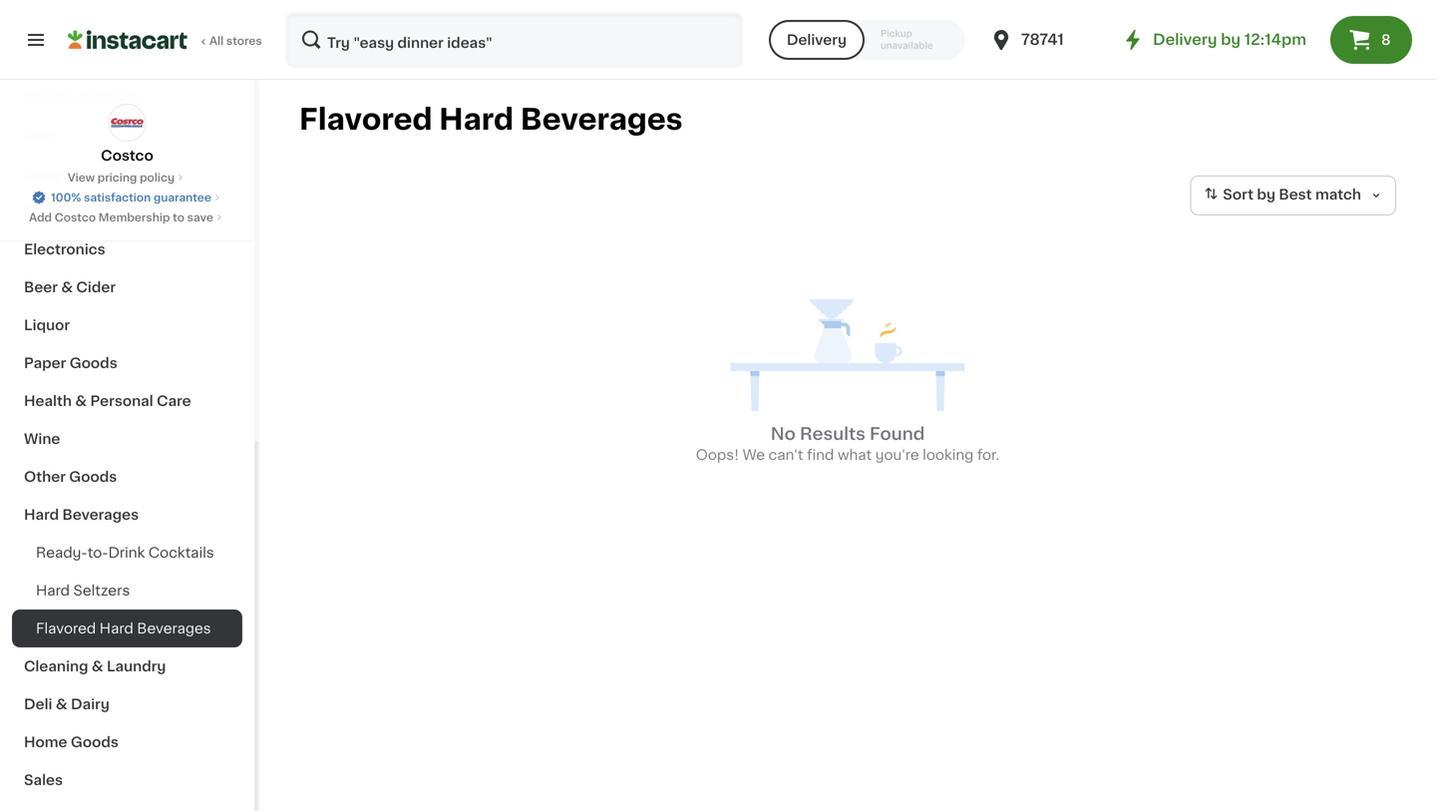 Task type: describe. For each thing, give the bounding box(es) containing it.
oops!
[[696, 448, 739, 462]]

hard seltzers link
[[12, 572, 242, 610]]

8 button
[[1331, 16, 1413, 64]]

100%
[[51, 192, 81, 203]]

delivery button
[[769, 20, 865, 60]]

add costco membership to save link
[[29, 210, 225, 225]]

home goods link
[[12, 723, 242, 761]]

ready-to-drink cocktails
[[36, 546, 214, 560]]

we
[[743, 448, 765, 462]]

no results found oops! we can't find what you're looking for.
[[696, 426, 1000, 462]]

by for delivery
[[1221, 32, 1241, 47]]

delivery for delivery
[[787, 33, 847, 47]]

paper
[[24, 356, 66, 370]]

all stores
[[210, 35, 262, 46]]

8
[[1382, 33, 1391, 47]]

sort by
[[1223, 188, 1276, 202]]

sort
[[1223, 188, 1254, 202]]

100% satisfaction guarantee
[[51, 192, 211, 203]]

sales
[[24, 773, 63, 787]]

goods for paper goods
[[70, 356, 117, 370]]

electronics
[[24, 242, 105, 256]]

deli
[[24, 697, 52, 711]]

ready-to-drink cocktails link
[[12, 534, 242, 572]]

home goods
[[24, 735, 119, 749]]

wine link
[[12, 420, 242, 458]]

seltzers
[[73, 584, 130, 598]]

view pricing policy
[[68, 172, 175, 183]]

hard beverages link
[[12, 496, 242, 534]]

instacart logo image
[[68, 28, 188, 52]]

guarantee
[[154, 192, 211, 203]]

floral link
[[12, 193, 242, 230]]

cocktails
[[149, 546, 214, 560]]

find
[[807, 448, 834, 462]]

costco logo image
[[108, 104, 146, 142]]

best
[[1279, 188, 1313, 202]]

liquor link
[[12, 306, 242, 344]]

baby link
[[12, 155, 242, 193]]

can't
[[769, 448, 804, 462]]

100% satisfaction guarantee button
[[31, 186, 223, 206]]

0 vertical spatial beverages
[[521, 105, 683, 134]]

you're
[[876, 448, 920, 462]]

health & personal care
[[24, 394, 191, 408]]

save
[[187, 212, 213, 223]]

service type group
[[769, 20, 966, 60]]

no
[[771, 426, 796, 442]]

drink
[[108, 546, 145, 560]]

hard seltzers
[[36, 584, 130, 598]]

flavored hard beverages link
[[12, 610, 242, 648]]

ready-
[[36, 546, 88, 560]]

laundry
[[107, 659, 166, 673]]

membership
[[99, 212, 170, 223]]

to-
[[88, 546, 108, 560]]

satisfaction
[[84, 192, 151, 203]]

other goods
[[24, 470, 117, 484]]

cider
[[76, 280, 116, 294]]

baby
[[24, 167, 61, 181]]

stores
[[226, 35, 262, 46]]



Task type: locate. For each thing, give the bounding box(es) containing it.
1 vertical spatial goods
[[69, 470, 117, 484]]

electronics link
[[12, 230, 242, 268]]

pets link
[[12, 117, 242, 155]]

to
[[173, 212, 185, 223]]

costco inside add costco membership to save link
[[55, 212, 96, 223]]

& right beer
[[61, 280, 73, 294]]

& left candy
[[80, 91, 91, 105]]

beverages inside hard beverages link
[[62, 508, 139, 522]]

1 horizontal spatial costco
[[101, 149, 153, 163]]

by right sort
[[1258, 188, 1276, 202]]

add costco membership to save
[[29, 212, 213, 223]]

0 vertical spatial costco
[[101, 149, 153, 163]]

costco
[[101, 149, 153, 163], [55, 212, 96, 223]]

1 vertical spatial beverages
[[62, 508, 139, 522]]

match
[[1316, 188, 1362, 202]]

add
[[29, 212, 52, 223]]

78741 button
[[990, 12, 1109, 68]]

12:14pm
[[1245, 32, 1307, 47]]

hard beverages
[[24, 508, 139, 522]]

goods
[[70, 356, 117, 370], [69, 470, 117, 484], [71, 735, 119, 749]]

hard down ready-
[[36, 584, 70, 598]]

0 horizontal spatial flavored hard beverages
[[36, 622, 211, 636]]

delivery for delivery by 12:14pm
[[1153, 32, 1218, 47]]

0 vertical spatial flavored hard beverages
[[299, 105, 683, 134]]

& for health
[[75, 394, 87, 408]]

& inside "link"
[[80, 91, 91, 105]]

view pricing policy link
[[68, 170, 187, 186]]

best match
[[1279, 188, 1362, 202]]

looking
[[923, 448, 974, 462]]

sales link
[[12, 761, 242, 799]]

by
[[1221, 32, 1241, 47], [1258, 188, 1276, 202]]

0 horizontal spatial costco
[[55, 212, 96, 223]]

home
[[24, 735, 67, 749]]

delivery
[[1153, 32, 1218, 47], [787, 33, 847, 47]]

what
[[838, 448, 872, 462]]

other goods link
[[12, 458, 242, 496]]

1 horizontal spatial flavored
[[299, 105, 433, 134]]

deli & dairy link
[[12, 685, 242, 723]]

delivery by 12:14pm
[[1153, 32, 1307, 47]]

1 vertical spatial flavored
[[36, 622, 96, 636]]

0 vertical spatial flavored
[[299, 105, 433, 134]]

cleaning & laundry
[[24, 659, 166, 673]]

liquor
[[24, 318, 70, 332]]

& right deli
[[56, 697, 67, 711]]

health
[[24, 394, 72, 408]]

snacks & candy
[[24, 91, 142, 105]]

wine
[[24, 432, 60, 446]]

by left the 12:14pm on the right top
[[1221, 32, 1241, 47]]

hard down search field
[[439, 105, 514, 134]]

health & personal care link
[[12, 382, 242, 420]]

flavored
[[299, 105, 433, 134], [36, 622, 96, 636]]

pets
[[24, 129, 56, 143]]

cleaning
[[24, 659, 88, 673]]

cleaning & laundry link
[[12, 648, 242, 685]]

for.
[[978, 448, 1000, 462]]

& for beer
[[61, 280, 73, 294]]

hard
[[439, 105, 514, 134], [24, 508, 59, 522], [36, 584, 70, 598], [100, 622, 133, 636]]

beer & cider
[[24, 280, 116, 294]]

None search field
[[285, 12, 743, 68]]

other
[[24, 470, 66, 484]]

beverages
[[521, 105, 683, 134], [62, 508, 139, 522], [137, 622, 211, 636]]

1 horizontal spatial delivery
[[1153, 32, 1218, 47]]

hard down the other
[[24, 508, 59, 522]]

goods up hard beverages
[[69, 470, 117, 484]]

found
[[870, 426, 925, 442]]

2 vertical spatial beverages
[[137, 622, 211, 636]]

policy
[[140, 172, 175, 183]]

paper goods
[[24, 356, 117, 370]]

floral
[[24, 205, 64, 218]]

dairy
[[71, 697, 110, 711]]

delivery inside delivery by 12:14pm link
[[1153, 32, 1218, 47]]

pricing
[[98, 172, 137, 183]]

0 horizontal spatial by
[[1221, 32, 1241, 47]]

Best match Sort by field
[[1191, 176, 1397, 216]]

0 horizontal spatial flavored
[[36, 622, 96, 636]]

goods for other goods
[[69, 470, 117, 484]]

care
[[157, 394, 191, 408]]

snacks
[[24, 91, 76, 105]]

snacks & candy link
[[12, 79, 242, 117]]

deli & dairy
[[24, 697, 110, 711]]

0 vertical spatial by
[[1221, 32, 1241, 47]]

& right health
[[75, 394, 87, 408]]

& for cleaning
[[92, 659, 103, 673]]

delivery by 12:14pm link
[[1122, 28, 1307, 52]]

view
[[68, 172, 95, 183]]

costco link
[[101, 104, 153, 166]]

all
[[210, 35, 224, 46]]

all stores link
[[68, 12, 263, 68]]

paper goods link
[[12, 344, 242, 382]]

goods up health & personal care
[[70, 356, 117, 370]]

78741
[[1022, 32, 1064, 47]]

goods for home goods
[[71, 735, 119, 749]]

1 vertical spatial costco
[[55, 212, 96, 223]]

0 horizontal spatial delivery
[[787, 33, 847, 47]]

by inside field
[[1258, 188, 1276, 202]]

flavored hard beverages down search field
[[299, 105, 683, 134]]

delivery inside delivery button
[[787, 33, 847, 47]]

beer & cider link
[[12, 268, 242, 306]]

2 vertical spatial goods
[[71, 735, 119, 749]]

& for deli
[[56, 697, 67, 711]]

results
[[800, 426, 866, 442]]

hard up the cleaning & laundry link
[[100, 622, 133, 636]]

1 horizontal spatial by
[[1258, 188, 1276, 202]]

beverages inside the flavored hard beverages link
[[137, 622, 211, 636]]

0 vertical spatial goods
[[70, 356, 117, 370]]

Search field
[[287, 14, 741, 66]]

& for snacks
[[80, 91, 91, 105]]

1 vertical spatial by
[[1258, 188, 1276, 202]]

costco up view pricing policy link
[[101, 149, 153, 163]]

beer
[[24, 280, 58, 294]]

& up dairy
[[92, 659, 103, 673]]

1 horizontal spatial flavored hard beverages
[[299, 105, 683, 134]]

personal
[[90, 394, 153, 408]]

flavored hard beverages down the hard seltzers link
[[36, 622, 211, 636]]

1 vertical spatial flavored hard beverages
[[36, 622, 211, 636]]

costco down 100%
[[55, 212, 96, 223]]

flavored hard beverages
[[299, 105, 683, 134], [36, 622, 211, 636]]

goods down dairy
[[71, 735, 119, 749]]

candy
[[95, 91, 142, 105]]

by for sort
[[1258, 188, 1276, 202]]



Task type: vqa. For each thing, say whether or not it's contained in the screenshot.
"hr" inside rouses markets 1 hr
no



